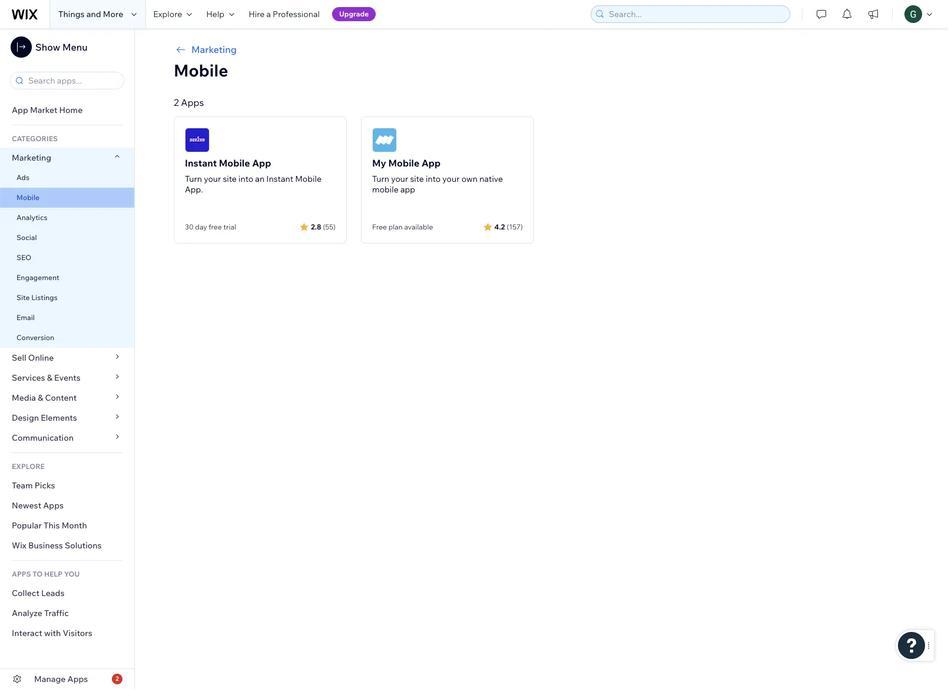 Task type: vqa. For each thing, say whether or not it's contained in the screenshot.
the impressions,
no



Task type: locate. For each thing, give the bounding box(es) containing it.
1 horizontal spatial into
[[426, 174, 441, 184]]

2 apps
[[174, 97, 204, 108]]

your right app.
[[204, 174, 221, 184]]

conversion
[[16, 333, 54, 342]]

2 into from the left
[[426, 174, 441, 184]]

2 horizontal spatial apps
[[181, 97, 204, 108]]

apps up this
[[43, 501, 64, 511]]

to
[[32, 570, 43, 579]]

interact with visitors
[[12, 628, 92, 639]]

0 horizontal spatial marketing link
[[0, 148, 134, 168]]

2 your from the left
[[391, 174, 408, 184]]

explore
[[153, 9, 182, 19]]

site right mobile
[[410, 174, 424, 184]]

site left an
[[223, 174, 237, 184]]

engagement
[[16, 273, 59, 282]]

1 horizontal spatial site
[[410, 174, 424, 184]]

1 vertical spatial marketing
[[12, 153, 51, 163]]

apps for 2 apps
[[181, 97, 204, 108]]

site inside my mobile app turn your site into your own native mobile app
[[410, 174, 424, 184]]

you
[[64, 570, 80, 579]]

apps
[[12, 570, 31, 579]]

& for events
[[47, 373, 52, 383]]

1 horizontal spatial 2
[[174, 97, 179, 108]]

into inside my mobile app turn your site into your own native mobile app
[[426, 174, 441, 184]]

app.
[[185, 184, 203, 195]]

help
[[206, 9, 224, 19]]

apps for newest apps
[[43, 501, 64, 511]]

seo
[[16, 253, 31, 262]]

1 horizontal spatial turn
[[372, 174, 389, 184]]

& left the events
[[47, 373, 52, 383]]

site inside the instant mobile app turn your site into an instant mobile app.
[[223, 174, 237, 184]]

into right app at the top left of page
[[426, 174, 441, 184]]

2
[[174, 97, 179, 108], [116, 675, 119, 683]]

trial
[[223, 223, 236, 231]]

app inside the instant mobile app turn your site into an instant mobile app.
[[252, 157, 271, 169]]

hire
[[249, 9, 265, 19]]

0 horizontal spatial into
[[239, 174, 253, 184]]

apps up instant mobile app  logo at top left
[[181, 97, 204, 108]]

help
[[44, 570, 62, 579]]

popular this month link
[[0, 516, 134, 536]]

app left market
[[12, 105, 28, 115]]

content
[[45, 393, 77, 403]]

1 site from the left
[[223, 174, 237, 184]]

2.8
[[311, 222, 321, 231]]

1 horizontal spatial app
[[252, 157, 271, 169]]

turn for my
[[372, 174, 389, 184]]

2 horizontal spatial app
[[422, 157, 441, 169]]

picks
[[35, 481, 55, 491]]

0 horizontal spatial instant
[[185, 157, 217, 169]]

0 horizontal spatial marketing
[[12, 153, 51, 163]]

menu
[[62, 41, 88, 53]]

0 vertical spatial instant
[[185, 157, 217, 169]]

3 your from the left
[[442, 174, 460, 184]]

turn inside the instant mobile app turn your site into an instant mobile app.
[[185, 174, 202, 184]]

email link
[[0, 308, 134, 328]]

0 horizontal spatial 2
[[116, 675, 119, 683]]

1 vertical spatial &
[[38, 393, 43, 403]]

0 vertical spatial marketing
[[191, 44, 237, 55]]

hire a professional link
[[242, 0, 327, 28]]

1 vertical spatial 2
[[116, 675, 119, 683]]

& for content
[[38, 393, 43, 403]]

apps to help you
[[12, 570, 80, 579]]

0 horizontal spatial turn
[[185, 174, 202, 184]]

1 horizontal spatial &
[[47, 373, 52, 383]]

1 horizontal spatial apps
[[67, 674, 88, 685]]

&
[[47, 373, 52, 383], [38, 393, 43, 403]]

app up an
[[252, 157, 271, 169]]

instant right an
[[266, 174, 293, 184]]

manage apps
[[34, 674, 88, 685]]

email
[[16, 313, 35, 322]]

month
[[62, 521, 87, 531]]

online
[[28, 353, 54, 363]]

leads
[[41, 588, 64, 599]]

2 inside sidebar element
[[116, 675, 119, 683]]

things and more
[[58, 9, 123, 19]]

market
[[30, 105, 57, 115]]

0 horizontal spatial site
[[223, 174, 237, 184]]

site
[[223, 174, 237, 184], [410, 174, 424, 184]]

own
[[461, 174, 478, 184]]

0 horizontal spatial &
[[38, 393, 43, 403]]

into
[[239, 174, 253, 184], [426, 174, 441, 184]]

with
[[44, 628, 61, 639]]

hire a professional
[[249, 9, 320, 19]]

help button
[[199, 0, 242, 28]]

marketing inside sidebar element
[[12, 153, 51, 163]]

2 site from the left
[[410, 174, 424, 184]]

1 vertical spatial apps
[[43, 501, 64, 511]]

your for my
[[391, 174, 408, 184]]

Search apps... field
[[25, 72, 120, 89]]

0 horizontal spatial app
[[12, 105, 28, 115]]

into for instant mobile app
[[239, 174, 253, 184]]

1 horizontal spatial your
[[391, 174, 408, 184]]

services & events
[[12, 373, 81, 383]]

marketing link
[[174, 42, 909, 57], [0, 148, 134, 168]]

upgrade button
[[332, 7, 376, 21]]

into left an
[[239, 174, 253, 184]]

wix
[[12, 541, 26, 551]]

my mobile app logo image
[[372, 128, 397, 153]]

app inside my mobile app turn your site into your own native mobile app
[[422, 157, 441, 169]]

your left the own
[[442, 174, 460, 184]]

4.2 (157)
[[494, 222, 523, 231]]

1 vertical spatial instant
[[266, 174, 293, 184]]

turn
[[185, 174, 202, 184], [372, 174, 389, 184]]

2 turn from the left
[[372, 174, 389, 184]]

0 vertical spatial &
[[47, 373, 52, 383]]

app market home
[[12, 105, 83, 115]]

app market home link
[[0, 100, 134, 120]]

0 horizontal spatial apps
[[43, 501, 64, 511]]

instant down instant mobile app  logo at top left
[[185, 157, 217, 169]]

your
[[204, 174, 221, 184], [391, 174, 408, 184], [442, 174, 460, 184]]

your inside the instant mobile app turn your site into an instant mobile app.
[[204, 174, 221, 184]]

1 into from the left
[[239, 174, 253, 184]]

2 horizontal spatial your
[[442, 174, 460, 184]]

0 horizontal spatial your
[[204, 174, 221, 184]]

app right my
[[422, 157, 441, 169]]

site listings link
[[0, 288, 134, 308]]

turn down my
[[372, 174, 389, 184]]

0 vertical spatial marketing link
[[174, 42, 909, 57]]

sell
[[12, 353, 26, 363]]

turn down instant mobile app  logo at top left
[[185, 174, 202, 184]]

wix business solutions
[[12, 541, 102, 551]]

marketing down the categories
[[12, 153, 51, 163]]

1 your from the left
[[204, 174, 221, 184]]

media & content
[[12, 393, 77, 403]]

team picks
[[12, 481, 55, 491]]

into inside the instant mobile app turn your site into an instant mobile app.
[[239, 174, 253, 184]]

solutions
[[65, 541, 102, 551]]

1 horizontal spatial instant
[[266, 174, 293, 184]]

day
[[195, 223, 207, 231]]

events
[[54, 373, 81, 383]]

& right media
[[38, 393, 43, 403]]

(55)
[[323, 222, 336, 231]]

analyze traffic link
[[0, 604, 134, 624]]

2 vertical spatial apps
[[67, 674, 88, 685]]

marketing down the help
[[191, 44, 237, 55]]

apps right manage
[[67, 674, 88, 685]]

media
[[12, 393, 36, 403]]

1 turn from the left
[[185, 174, 202, 184]]

app for instant mobile app
[[252, 157, 271, 169]]

free
[[372, 223, 387, 231]]

1 horizontal spatial marketing
[[191, 44, 237, 55]]

turn inside my mobile app turn your site into your own native mobile app
[[372, 174, 389, 184]]

your down my mobile app logo
[[391, 174, 408, 184]]

0 vertical spatial apps
[[181, 97, 204, 108]]

app inside sidebar element
[[12, 105, 28, 115]]

0 vertical spatial 2
[[174, 97, 179, 108]]

1 vertical spatial marketing link
[[0, 148, 134, 168]]

analyze
[[12, 608, 42, 619]]

newest apps
[[12, 501, 64, 511]]



Task type: describe. For each thing, give the bounding box(es) containing it.
popular this month
[[12, 521, 87, 531]]

and
[[86, 9, 101, 19]]

your for instant
[[204, 174, 221, 184]]

sell online
[[12, 353, 54, 363]]

collect leads link
[[0, 584, 134, 604]]

site for instant
[[223, 174, 237, 184]]

newest
[[12, 501, 41, 511]]

communication link
[[0, 428, 134, 448]]

more
[[103, 9, 123, 19]]

things
[[58, 9, 85, 19]]

my mobile app turn your site into your own native mobile app
[[372, 157, 503, 195]]

ads link
[[0, 168, 134, 188]]

social link
[[0, 228, 134, 248]]

instant mobile app turn your site into an instant mobile app.
[[185, 157, 322, 195]]

site for my
[[410, 174, 424, 184]]

site
[[16, 293, 30, 302]]

1 horizontal spatial marketing link
[[174, 42, 909, 57]]

30
[[185, 223, 194, 231]]

instant mobile app  logo image
[[185, 128, 210, 153]]

design
[[12, 413, 39, 423]]

social
[[16, 233, 37, 242]]

free plan available
[[372, 223, 433, 231]]

mobile link
[[0, 188, 134, 208]]

a
[[266, 9, 271, 19]]

interact with visitors link
[[0, 624, 134, 644]]

my
[[372, 157, 386, 169]]

traffic
[[44, 608, 69, 619]]

apps for manage apps
[[67, 674, 88, 685]]

manage
[[34, 674, 66, 685]]

this
[[44, 521, 60, 531]]

categories
[[12, 134, 58, 143]]

home
[[59, 105, 83, 115]]

2.8 (55)
[[311, 222, 336, 231]]

plan
[[388, 223, 403, 231]]

conversion link
[[0, 328, 134, 348]]

free
[[209, 223, 222, 231]]

services & events link
[[0, 368, 134, 388]]

an
[[255, 174, 265, 184]]

available
[[404, 223, 433, 231]]

media & content link
[[0, 388, 134, 408]]

native
[[479, 174, 503, 184]]

collect leads
[[12, 588, 64, 599]]

collect
[[12, 588, 39, 599]]

communication
[[12, 433, 75, 443]]

analytics link
[[0, 208, 134, 228]]

team
[[12, 481, 33, 491]]

show
[[35, 41, 60, 53]]

seo link
[[0, 248, 134, 268]]

interact
[[12, 628, 42, 639]]

elements
[[41, 413, 77, 423]]

wix business solutions link
[[0, 536, 134, 556]]

(157)
[[507, 222, 523, 231]]

professional
[[273, 9, 320, 19]]

business
[[28, 541, 63, 551]]

app for my mobile app
[[422, 157, 441, 169]]

visitors
[[63, 628, 92, 639]]

team picks link
[[0, 476, 134, 496]]

design elements
[[12, 413, 77, 423]]

mobile inside sidebar element
[[16, 193, 39, 202]]

app
[[400, 184, 415, 195]]

2 for 2
[[116, 675, 119, 683]]

design elements link
[[0, 408, 134, 428]]

2 for 2 apps
[[174, 97, 179, 108]]

mobile
[[372, 184, 399, 195]]

show menu button
[[11, 37, 88, 58]]

services
[[12, 373, 45, 383]]

engagement link
[[0, 268, 134, 288]]

analyze traffic
[[12, 608, 69, 619]]

turn for instant
[[185, 174, 202, 184]]

analytics
[[16, 213, 47, 222]]

Search... field
[[605, 6, 786, 22]]

explore
[[12, 462, 45, 471]]

into for my mobile app
[[426, 174, 441, 184]]

site listings
[[16, 293, 58, 302]]

30 day free trial
[[185, 223, 236, 231]]

sidebar element
[[0, 28, 135, 690]]

listings
[[31, 293, 58, 302]]

upgrade
[[339, 9, 369, 18]]

mobile inside my mobile app turn your site into your own native mobile app
[[388, 157, 419, 169]]

ads
[[16, 173, 29, 182]]



